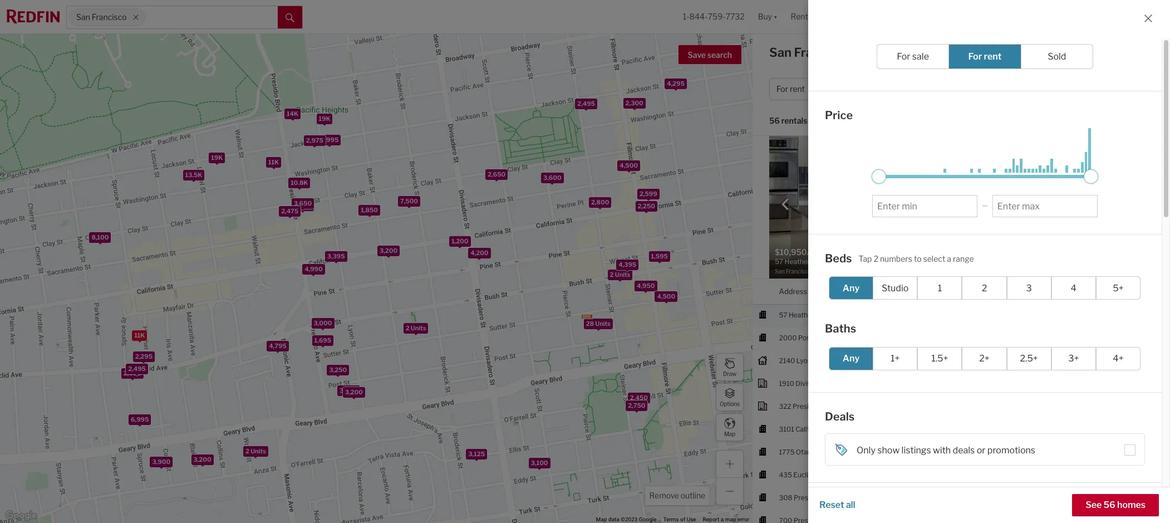 Task type: describe. For each thing, give the bounding box(es) containing it.
range
[[954, 254, 975, 263]]

2 vertical spatial price
[[910, 287, 927, 296]]

2 horizontal spatial 3,200
[[380, 247, 398, 255]]

sq.ft.
[[1043, 287, 1061, 296]]

map region
[[0, 0, 840, 523]]

for for for rent option
[[969, 51, 983, 62]]

0 horizontal spatial a
[[721, 516, 724, 523]]

2140 lyon st
[[780, 356, 820, 365]]

remove outline button
[[646, 486, 710, 505]]

3,100
[[531, 459, 548, 467]]

sort
[[822, 116, 838, 126]]

386r
[[842, 471, 858, 479]]

options button
[[716, 383, 744, 411]]

euclid
[[794, 471, 813, 479]]

only
[[857, 445, 876, 456]]

st for lyon
[[814, 356, 820, 365]]

1 horizontal spatial 3,200
[[345, 388, 363, 396]]

322
[[780, 402, 792, 410]]

1 vertical spatial beds
[[826, 252, 853, 265]]

beds for beds / baths
[[963, 84, 982, 94]]

0 vertical spatial —
[[1038, 179, 1044, 187]]

draw
[[724, 370, 737, 377]]

san for 2000 post st
[[854, 333, 866, 342]]

apartments
[[853, 45, 924, 60]]

29
[[1092, 493, 1101, 502]]

report
[[703, 516, 720, 523]]

san francisco left remove san francisco image
[[76, 12, 127, 22]]

1 vertical spatial price button
[[910, 279, 927, 304]]

use
[[687, 516, 697, 523]]

map button
[[716, 413, 744, 441]]

ofarrell
[[796, 448, 820, 456]]

28
[[586, 319, 594, 327]]

1 vertical spatial —
[[983, 201, 989, 210]]

1 vertical spatial option group
[[829, 276, 1141, 300]]

1 right deals at right
[[981, 448, 984, 456]]

2+
[[980, 353, 990, 364]]

sold
[[1049, 51, 1067, 62]]

0 vertical spatial price button
[[831, 78, 879, 100]]

reset
[[820, 500, 845, 510]]

#4
[[834, 402, 842, 410]]

1,695
[[315, 336, 332, 344]]

3,395
[[327, 252, 345, 260]]

san for 2140 lyon st
[[854, 356, 866, 365]]

308 presidio ave
[[780, 493, 833, 502]]

4,795
[[269, 342, 287, 350]]

recommended button
[[840, 116, 907, 126]]

2,250
[[638, 202, 656, 210]]

$2,450
[[910, 448, 932, 456]]

2.5+ radio
[[1007, 347, 1052, 370]]

outline
[[681, 491, 706, 500]]

draw button
[[716, 353, 744, 381]]

1-844-759-7732
[[683, 12, 745, 21]]

1 horizontal spatial 19k
[[319, 115, 331, 123]]

francisco for 2140 lyon st
[[867, 356, 897, 365]]

all
[[847, 500, 856, 510]]

redfin inside on redfin button
[[1103, 287, 1126, 296]]

any for 1+
[[843, 353, 860, 364]]

all filters
[[1056, 84, 1088, 94]]

location
[[854, 287, 884, 296]]

3101
[[780, 425, 795, 433]]

home inside button
[[890, 84, 912, 94]]

report a map error
[[703, 516, 750, 523]]

san left remove san francisco image
[[76, 12, 90, 22]]

year built
[[1057, 149, 1087, 157]]

remove outline
[[650, 491, 706, 500]]

st for california
[[827, 425, 834, 433]]

3,650
[[294, 199, 312, 207]]

francisco for 308 presidio ave
[[867, 493, 897, 502]]

remove
[[650, 491, 680, 500]]

for inside button
[[777, 84, 789, 94]]

st for post
[[815, 333, 821, 342]]

2140
[[780, 356, 796, 365]]

4,950
[[637, 282, 655, 290]]

0 horizontal spatial 11k
[[134, 332, 145, 339]]

0 horizontal spatial home type
[[826, 500, 884, 514]]

size
[[1069, 164, 1082, 172]]

1775
[[780, 448, 795, 456]]

san francisco for 2140 lyon st
[[854, 356, 897, 365]]

7732
[[726, 12, 745, 21]]

heather
[[789, 311, 815, 319]]

rent
[[946, 45, 975, 60]]

1+ radio
[[874, 347, 918, 370]]

to
[[915, 254, 922, 263]]

days for 23 days
[[1030, 164, 1044, 172]]

terms of use
[[664, 516, 697, 523]]

deals
[[953, 445, 976, 456]]

location button
[[854, 279, 884, 304]]

Enter min text field
[[878, 201, 973, 211]]

lot
[[1057, 164, 1068, 172]]

2 checkbox
[[963, 276, 1007, 300]]

save search button
[[679, 45, 742, 64]]

available
[[1102, 179, 1131, 187]]

4+ radio
[[1097, 347, 1141, 370]]

listings
[[902, 445, 932, 456]]

3,800
[[340, 387, 358, 395]]

reset all button
[[820, 494, 856, 516]]

francisco left remove san francisco image
[[92, 12, 127, 22]]

8,100
[[92, 233, 109, 241]]

0 vertical spatial a
[[948, 254, 952, 263]]

rent inside button
[[791, 84, 806, 94]]

beds button
[[981, 279, 998, 304]]

1 right or
[[1012, 448, 1015, 456]]

days for 11 days
[[1100, 356, 1114, 365]]

2000
[[780, 333, 797, 342]]

1 horizontal spatial 11k
[[269, 158, 279, 166]]

home type button
[[883, 78, 952, 100]]

4,990
[[305, 265, 323, 273]]

2,975
[[306, 136, 324, 144]]

tap
[[859, 254, 873, 263]]

4,295
[[667, 80, 685, 87]]

2,295
[[135, 352, 153, 360]]

studio
[[882, 283, 909, 293]]

see
[[1086, 500, 1103, 510]]

home type inside button
[[890, 84, 930, 94]]

san for 1775 ofarrell st
[[854, 448, 866, 456]]

1-
[[683, 12, 690, 21]]

maximum price slider
[[1085, 169, 1099, 184]]

4 checkbox
[[1052, 276, 1097, 300]]

1775 ofarrell st
[[780, 448, 828, 456]]

1 inside checkbox
[[938, 283, 943, 293]]

#1
[[839, 379, 846, 388]]

baths inside button
[[988, 84, 1009, 94]]

2,450
[[631, 394, 648, 402]]

0 horizontal spatial baths
[[826, 322, 857, 335]]

presidio for 308
[[794, 493, 820, 502]]

rentals
[[782, 116, 808, 126]]

beds / baths button
[[956, 78, 1031, 100]]

data
[[609, 516, 620, 523]]



Task type: locate. For each thing, give the bounding box(es) containing it.
2 any from the top
[[843, 353, 860, 364]]

for left the sale
[[898, 51, 911, 62]]

1 horizontal spatial for rent
[[969, 51, 1002, 62]]

— down the 23 days
[[1038, 179, 1044, 187]]

status
[[1057, 179, 1077, 187]]

— down hoa
[[983, 201, 989, 210]]

1 horizontal spatial price button
[[910, 279, 927, 304]]

units
[[615, 271, 631, 278], [596, 319, 611, 327], [411, 324, 426, 332], [251, 447, 266, 455]]

for rent up 56 rentals
[[777, 84, 806, 94]]

1 horizontal spatial 56
[[1104, 500, 1116, 510]]

1+
[[891, 353, 900, 364]]

redfin right 4
[[1103, 287, 1126, 296]]

0 vertical spatial rent
[[985, 51, 1002, 62]]

san francisco for 308 presidio ave
[[854, 493, 897, 502]]

1 vertical spatial 2 units
[[406, 324, 426, 332]]

beds
[[963, 84, 982, 94], [826, 252, 853, 265], [981, 287, 998, 296]]

1 horizontal spatial 2,495
[[578, 100, 595, 108]]

terms of use link
[[664, 516, 697, 523]]

2,650
[[488, 170, 506, 178]]

/mo for $2,450
[[932, 448, 945, 456]]

any up #1
[[843, 353, 860, 364]]

unit
[[828, 471, 840, 479]]

1 horizontal spatial redfin
[[1103, 287, 1126, 296]]

ave
[[816, 311, 828, 319], [820, 402, 832, 410], [814, 471, 826, 479], [821, 493, 833, 502]]

1 horizontal spatial for
[[898, 51, 911, 62]]

on redfin button
[[1092, 279, 1126, 304]]

remove san francisco image
[[132, 14, 139, 21]]

on inside button
[[1092, 287, 1102, 296]]

francisco right 'all'
[[867, 493, 897, 502]]

ave left unit
[[814, 471, 826, 479]]

price button
[[831, 78, 879, 100], [910, 279, 927, 304]]

map
[[725, 430, 736, 437], [596, 516, 607, 523]]

francisco up 'for rent' button
[[795, 45, 851, 60]]

1 vertical spatial 2,495
[[128, 365, 146, 373]]

11 days
[[1092, 356, 1114, 365]]

0 horizontal spatial 4,500
[[294, 202, 312, 210]]

5+ checkbox
[[1097, 276, 1141, 300]]

home down unit
[[826, 500, 857, 514]]

with
[[934, 445, 952, 456]]

3,250
[[329, 366, 347, 374]]

2 horizontal spatial baths
[[1012, 287, 1031, 296]]

home type
[[890, 84, 930, 94], [826, 500, 884, 514]]

for rent inside option
[[969, 51, 1002, 62]]

for inside option
[[969, 51, 983, 62]]

st left #1
[[831, 379, 837, 388]]

0 vertical spatial on redfin
[[971, 164, 1002, 172]]

0 horizontal spatial 2,495
[[128, 365, 146, 373]]

presidio
[[793, 402, 819, 410], [794, 493, 820, 502]]

1 vertical spatial home
[[826, 500, 857, 514]]

0 horizontal spatial for rent
[[777, 84, 806, 94]]

for
[[927, 45, 944, 60]]

minimum price slider
[[872, 169, 887, 184]]

/mo right listings
[[932, 448, 945, 456]]

beds / baths
[[963, 84, 1009, 94]]

st for ofarrell
[[821, 448, 828, 456]]

baths left sq.ft.
[[1012, 287, 1031, 296]]

address button
[[780, 279, 808, 304]]

0 vertical spatial 2 units
[[610, 271, 631, 278]]

price button up sort : recommended
[[831, 78, 879, 100]]

29 days
[[1092, 493, 1117, 502]]

2 vertical spatial days
[[1102, 493, 1117, 502]]

map left data
[[596, 516, 607, 523]]

Studio checkbox
[[874, 276, 918, 300]]

san francisco for 2000 post st
[[854, 333, 897, 342]]

©2023
[[621, 516, 638, 523]]

0 vertical spatial option group
[[877, 44, 1094, 69]]

ave left #4
[[820, 402, 832, 410]]

previous button image
[[780, 199, 792, 210]]

st right post
[[815, 333, 821, 342]]

1 horizontal spatial baths
[[988, 84, 1009, 94]]

presidio right the 308
[[794, 493, 820, 502]]

1 vertical spatial home type
[[826, 500, 884, 514]]

a left map
[[721, 516, 724, 523]]

lot size
[[1057, 164, 1082, 172]]

2 vertical spatial option group
[[829, 347, 1141, 370]]

san down 386r
[[854, 493, 866, 502]]

all
[[1056, 84, 1065, 94]]

san francisco up 1+ in the bottom right of the page
[[854, 333, 897, 342]]

francisco for 2000 post st
[[867, 333, 897, 342]]

3 checkbox
[[1007, 276, 1052, 300]]

1 horizontal spatial a
[[948, 254, 952, 263]]

0 horizontal spatial —
[[983, 201, 989, 210]]

0 horizontal spatial 3,200
[[194, 456, 212, 463]]

type right 'all'
[[860, 500, 884, 514]]

terms
[[664, 516, 679, 523]]

0 horizontal spatial 19k
[[211, 154, 223, 162]]

redfin up hoa
[[981, 164, 1002, 172]]

ave down unit
[[821, 493, 833, 502]]

1 vertical spatial a
[[721, 516, 724, 523]]

for rent inside button
[[777, 84, 806, 94]]

2,300
[[626, 99, 644, 107]]

for rent up / in the right of the page
[[969, 51, 1002, 62]]

type down the sale
[[914, 84, 930, 94]]

4+
[[1114, 353, 1124, 364]]

rent
[[985, 51, 1002, 62], [791, 84, 806, 94]]

san francisco up 386r
[[854, 448, 897, 456]]

56 left rentals
[[770, 116, 780, 126]]

1 any from the top
[[843, 283, 860, 293]]

map for map data ©2023 google
[[596, 516, 607, 523]]

0 horizontal spatial on
[[971, 164, 980, 172]]

11
[[1092, 356, 1098, 365]]

23 days
[[1020, 164, 1044, 172]]

56
[[770, 116, 780, 126], [1104, 500, 1116, 510]]

on up hoa
[[971, 164, 980, 172]]

—
[[1038, 179, 1044, 187], [983, 201, 989, 210]]

tap 2 numbers to select a range
[[859, 254, 975, 263]]

/mo right 1+ in the bottom right of the page
[[932, 356, 945, 365]]

1 vertical spatial for rent
[[777, 84, 806, 94]]

2 vertical spatial 4,500
[[658, 292, 676, 300]]

4,500 down 10.8k
[[294, 202, 312, 210]]

francisco left listings
[[867, 448, 897, 456]]

1 /mo from the top
[[932, 356, 945, 365]]

price button right studio
[[910, 279, 927, 304]]

or
[[977, 445, 986, 456]]

san
[[76, 12, 90, 22], [770, 45, 792, 60], [854, 333, 866, 342], [854, 356, 866, 365], [854, 448, 866, 456], [854, 493, 866, 502]]

0 horizontal spatial 56
[[770, 116, 780, 126]]

0 vertical spatial home
[[890, 84, 912, 94]]

map down options
[[725, 430, 736, 437]]

3,200 right 3,395
[[380, 247, 398, 255]]

baths up any option
[[826, 322, 857, 335]]

on
[[971, 164, 980, 172], [1092, 287, 1102, 296]]

2,800
[[592, 198, 610, 206]]

save
[[688, 50, 706, 60]]

3,200 down 3,250
[[345, 388, 363, 396]]

for sale
[[898, 51, 930, 62]]

sale
[[913, 51, 930, 62]]

2 vertical spatial baths
[[826, 322, 857, 335]]

rent up rentals
[[791, 84, 806, 94]]

show
[[878, 445, 900, 456]]

any
[[843, 283, 860, 293], [843, 353, 860, 364]]

option group
[[877, 44, 1094, 69], [829, 276, 1141, 300], [829, 347, 1141, 370]]

rent inside option
[[985, 51, 1002, 62]]

post
[[799, 333, 813, 342]]

on left 5+
[[1092, 287, 1102, 296]]

ave for 322 presidio ave #4
[[820, 402, 832, 410]]

2,495
[[578, 100, 595, 108], [128, 365, 146, 373]]

san francisco
[[76, 12, 127, 22], [854, 333, 897, 342], [854, 356, 897, 365], [854, 448, 897, 456], [854, 493, 897, 502]]

any inside 'option'
[[843, 283, 860, 293]]

2,095
[[124, 369, 141, 377]]

2,599
[[640, 190, 658, 198]]

san francisco down 386r
[[854, 493, 897, 502]]

1 down select
[[938, 283, 943, 293]]

1.5+
[[932, 353, 949, 364]]

1 horizontal spatial map
[[725, 430, 736, 437]]

san up 'for rent' button
[[770, 45, 792, 60]]

2 horizontal spatial for
[[969, 51, 983, 62]]

a left range
[[948, 254, 952, 263]]

year
[[1057, 149, 1071, 157]]

1.5+ radio
[[918, 347, 963, 370]]

2 horizontal spatial 2 units
[[610, 271, 631, 278]]

deals
[[826, 410, 855, 423]]

1 vertical spatial on redfin
[[1092, 287, 1126, 296]]

sort : recommended
[[822, 116, 898, 126]]

beds left / in the right of the page
[[963, 84, 982, 94]]

0 vertical spatial baths
[[988, 84, 1009, 94]]

1 horizontal spatial —
[[1038, 179, 1044, 187]]

francisco for 1775 ofarrell st
[[867, 448, 897, 456]]

0 vertical spatial 19k
[[319, 115, 331, 123]]

3,200 right 3,900
[[194, 456, 212, 463]]

2,475
[[281, 207, 299, 215]]

Sold checkbox
[[1021, 44, 1094, 69]]

0 vertical spatial 3,200
[[380, 247, 398, 255]]

home
[[890, 84, 912, 94], [826, 500, 857, 514]]

for for "for sale" checkbox
[[898, 51, 911, 62]]

2 vertical spatial beds
[[981, 287, 998, 296]]

on redfin right 4
[[1092, 287, 1126, 296]]

759-
[[708, 12, 726, 21]]

0 horizontal spatial rent
[[791, 84, 806, 94]]

favorite this home image
[[970, 259, 983, 272], [1143, 353, 1156, 366], [1143, 421, 1156, 435], [1143, 444, 1156, 458], [1143, 490, 1156, 503]]

0 vertical spatial map
[[725, 430, 736, 437]]

map for map
[[725, 430, 736, 437]]

1 horizontal spatial home
[[890, 84, 912, 94]]

1 vertical spatial map
[[596, 516, 607, 523]]

4,500
[[620, 162, 638, 169], [294, 202, 312, 210], [658, 292, 676, 300]]

san for 308 presidio ave
[[854, 493, 866, 502]]

reset all
[[820, 500, 856, 510]]

st right ofarrell
[[821, 448, 828, 456]]

presidio for 322
[[793, 402, 819, 410]]

0 horizontal spatial home
[[826, 500, 857, 514]]

san up 386r
[[854, 448, 866, 456]]

:
[[838, 116, 840, 126]]

francisco
[[92, 12, 127, 22], [795, 45, 851, 60], [867, 333, 897, 342], [867, 356, 897, 365], [867, 448, 897, 456], [867, 493, 897, 502]]

any inside option
[[843, 353, 860, 364]]

2,750
[[628, 402, 646, 409]]

1 vertical spatial any
[[843, 353, 860, 364]]

for up 56 rentals
[[777, 84, 789, 94]]

3,900
[[152, 458, 171, 466]]

1 vertical spatial 11k
[[134, 332, 145, 339]]

1 horizontal spatial 2 units
[[406, 324, 426, 332]]

2,495 left 2,300
[[578, 100, 595, 108]]

presidio right 322 in the right bottom of the page
[[793, 402, 819, 410]]

3,000
[[314, 319, 332, 327]]

56 inside see 56 homes button
[[1104, 500, 1116, 510]]

1,200
[[452, 237, 469, 245]]

any down tap
[[843, 283, 860, 293]]

Enter max text field
[[998, 201, 1094, 211]]

1 vertical spatial days
[[1100, 356, 1114, 365]]

1910 divisadero st #1
[[780, 379, 846, 388]]

map inside map button
[[725, 430, 736, 437]]

For rent checkbox
[[949, 44, 1022, 69]]

for up the "beds / baths"
[[969, 51, 983, 62]]

23
[[1020, 164, 1028, 172]]

rent up beds / baths button
[[985, 51, 1002, 62]]

For sale checkbox
[[877, 44, 950, 69]]

0 vertical spatial for rent
[[969, 51, 1002, 62]]

beds left tap
[[826, 252, 853, 265]]

home type down for sale
[[890, 84, 930, 94]]

st right lyon
[[814, 356, 820, 365]]

2 inside checkbox
[[982, 283, 988, 293]]

0 vertical spatial on
[[971, 164, 980, 172]]

3+ radio
[[1052, 347, 1097, 370]]

1 vertical spatial rent
[[791, 84, 806, 94]]

baths button
[[1012, 279, 1031, 304]]

0 vertical spatial 56
[[770, 116, 780, 126]]

days right 11
[[1100, 356, 1114, 365]]

2 vertical spatial 3,200
[[194, 456, 212, 463]]

days right 29 at the right of the page
[[1102, 493, 1117, 502]]

0 horizontal spatial on redfin
[[971, 164, 1002, 172]]

san left 1+ in the bottom right of the page
[[854, 356, 866, 365]]

for inside checkbox
[[898, 51, 911, 62]]

None search field
[[145, 6, 278, 28]]

days for 29 days
[[1102, 493, 1117, 502]]

2 /mo from the top
[[932, 448, 945, 456]]

beds for beds button
[[981, 287, 998, 296]]

san francisco for 1775 ofarrell st
[[854, 448, 897, 456]]

error
[[738, 516, 750, 523]]

1 vertical spatial presidio
[[794, 493, 820, 502]]

0 horizontal spatial 2 units
[[246, 447, 266, 455]]

0 vertical spatial price
[[839, 84, 858, 94]]

4,500 down 1,595
[[658, 292, 676, 300]]

0 vertical spatial type
[[914, 84, 930, 94]]

3101 california st
[[780, 425, 834, 433]]

0 vertical spatial beds
[[963, 84, 982, 94]]

0 vertical spatial 2,495
[[578, 100, 595, 108]]

search
[[708, 50, 733, 60]]

1 horizontal spatial 4,500
[[620, 162, 638, 169]]

0 vertical spatial /mo
[[932, 356, 945, 365]]

/mo for $2,995
[[932, 356, 945, 365]]

1 horizontal spatial home type
[[890, 84, 930, 94]]

0 vertical spatial 11k
[[269, 158, 279, 166]]

2 horizontal spatial 4,500
[[658, 292, 676, 300]]

any for studio
[[843, 283, 860, 293]]

1 vertical spatial on
[[1092, 287, 1102, 296]]

19k
[[319, 115, 331, 123], [211, 154, 223, 162]]

1 horizontal spatial on
[[1092, 287, 1102, 296]]

0 vertical spatial home type
[[890, 84, 930, 94]]

ave for 57 heather ave
[[816, 311, 828, 319]]

Any checkbox
[[829, 276, 874, 300]]

0 vertical spatial presidio
[[793, 402, 819, 410]]

0 vertical spatial days
[[1030, 164, 1044, 172]]

ave for 435 euclid ave unit 386r
[[814, 471, 826, 479]]

2+ radio
[[963, 347, 1007, 370]]

san francisco left $2,995
[[854, 356, 897, 365]]

0 vertical spatial redfin
[[981, 164, 1002, 172]]

days right 23
[[1030, 164, 1044, 172]]

san francisco apartments for rent
[[770, 45, 975, 60]]

on redfin up hoa
[[971, 164, 1002, 172]]

san up any option
[[854, 333, 866, 342]]

francisco left $2,995
[[867, 356, 897, 365]]

0 horizontal spatial type
[[860, 500, 884, 514]]

0 horizontal spatial redfin
[[981, 164, 1002, 172]]

option group containing for sale
[[877, 44, 1094, 69]]

1 vertical spatial 4,500
[[294, 202, 312, 210]]

ave right heather
[[816, 311, 828, 319]]

56 right see
[[1104, 500, 1116, 510]]

francisco up 1+ option
[[867, 333, 897, 342]]

1 vertical spatial price
[[826, 109, 853, 122]]

beds left baths button
[[981, 287, 998, 296]]

2,495 down 2,295
[[128, 365, 146, 373]]

home down for sale
[[890, 84, 912, 94]]

1 vertical spatial type
[[860, 500, 884, 514]]

4,500 up 2,250
[[620, 162, 638, 169]]

california
[[796, 425, 826, 433]]

2 vertical spatial 2 units
[[246, 447, 266, 455]]

1 vertical spatial /mo
[[932, 448, 945, 456]]

st for divisadero
[[831, 379, 837, 388]]

0 horizontal spatial price button
[[831, 78, 879, 100]]

submit search image
[[286, 13, 295, 22]]

see 56 homes button
[[1073, 494, 1160, 516]]

0 horizontal spatial map
[[596, 516, 607, 523]]

baths right / in the right of the page
[[988, 84, 1009, 94]]

for rent button
[[770, 78, 827, 100]]

6,995
[[131, 416, 149, 423]]

st down deals
[[827, 425, 834, 433]]

1 right 1.5+ radio
[[981, 356, 984, 365]]

beds inside button
[[963, 84, 982, 94]]

Any radio
[[829, 347, 874, 370]]

ave for 308 presidio ave
[[821, 493, 833, 502]]

1 horizontal spatial rent
[[985, 51, 1002, 62]]

0 horizontal spatial for
[[777, 84, 789, 94]]

1 checkbox
[[918, 276, 963, 300]]

photo of 57 heather ave, san francisco, ca 94118 image
[[770, 136, 962, 279]]

57 heather ave
[[780, 311, 828, 319]]

baths
[[988, 84, 1009, 94], [1012, 287, 1031, 296], [826, 322, 857, 335]]

google image
[[3, 509, 40, 523]]

435 euclid ave unit 386r
[[780, 471, 858, 479]]

options
[[720, 400, 740, 407]]

1 vertical spatial 56
[[1104, 500, 1116, 510]]

1 vertical spatial baths
[[1012, 287, 1031, 296]]

10.8k
[[291, 179, 308, 186]]

1910
[[780, 379, 795, 388]]

1 horizontal spatial type
[[914, 84, 930, 94]]

home type down 386r
[[826, 500, 884, 514]]

save search
[[688, 50, 733, 60]]

favorite this home image
[[1143, 513, 1156, 523]]

type inside button
[[914, 84, 930, 94]]



Task type: vqa. For each thing, say whether or not it's contained in the screenshot.
'app.'
no



